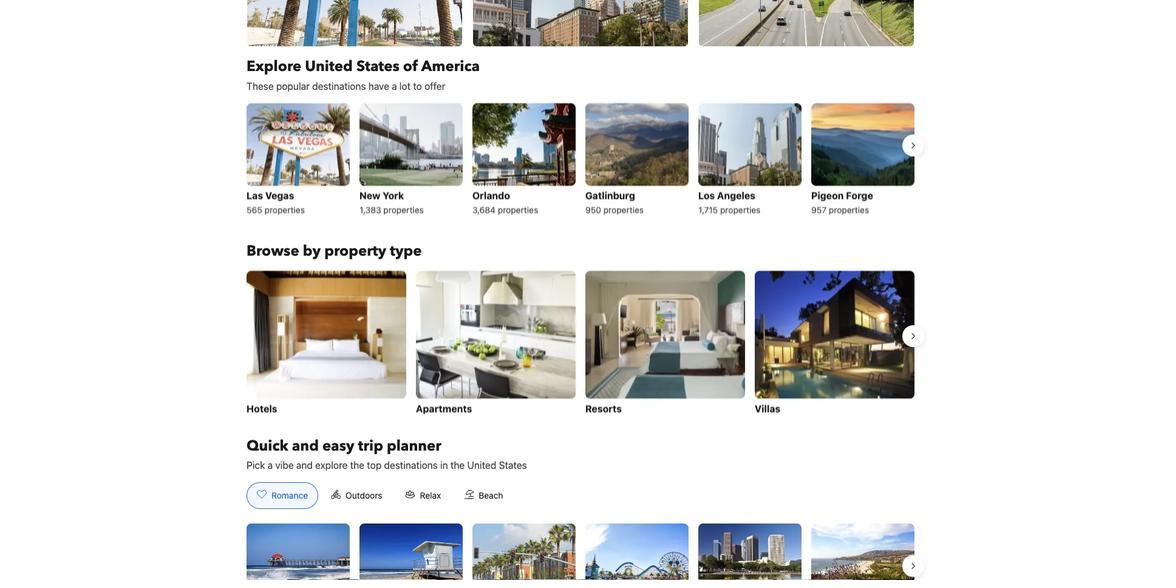 Task type: describe. For each thing, give the bounding box(es) containing it.
united inside explore united states of america these popular destinations have a lot to offer
[[305, 57, 353, 77]]

angeles
[[718, 190, 756, 201]]

by
[[303, 241, 321, 261]]

hotels
[[247, 402, 277, 414]]

957
[[812, 205, 827, 215]]

tab list containing romance
[[237, 482, 524, 510]]

properties for las vegas
[[265, 205, 305, 215]]

beach
[[479, 491, 503, 501]]

to
[[413, 80, 422, 92]]

popular
[[276, 80, 310, 92]]

resorts link
[[586, 271, 746, 417]]

properties for pigeon forge
[[829, 205, 870, 215]]

properties for new york
[[384, 205, 424, 215]]

las
[[247, 190, 263, 201]]

0 vertical spatial and
[[292, 436, 319, 456]]

trip
[[358, 436, 383, 456]]

outdoors
[[346, 491, 383, 501]]

explore
[[315, 460, 348, 471]]

950
[[586, 205, 602, 215]]

565
[[247, 205, 262, 215]]

easy
[[323, 436, 355, 456]]

gatlinburg
[[586, 190, 636, 201]]

states inside explore united states of america these popular destinations have a lot to offer
[[357, 57, 400, 77]]

vegas
[[265, 190, 294, 201]]

los angeles 1,715 properties
[[699, 190, 761, 215]]

properties inside orlando 3,684 properties
[[498, 205, 538, 215]]

properties for los angeles
[[721, 205, 761, 215]]

2 the from the left
[[451, 460, 465, 471]]

explore united states of america these popular destinations have a lot to offer
[[247, 57, 480, 92]]

apartments link
[[416, 271, 576, 417]]

a inside quick and easy trip planner pick a vibe and explore the top destinations in the united states
[[268, 460, 273, 471]]

romance
[[272, 491, 308, 501]]

relax
[[420, 491, 441, 501]]

a inside explore united states of america these popular destinations have a lot to offer
[[392, 80, 397, 92]]



Task type: vqa. For each thing, say whether or not it's contained in the screenshot.


Task type: locate. For each thing, give the bounding box(es) containing it.
2 vertical spatial region
[[237, 519, 925, 580]]

1 horizontal spatial a
[[392, 80, 397, 92]]

1 region from the top
[[237, 98, 925, 222]]

0 horizontal spatial a
[[268, 460, 273, 471]]

region containing las vegas
[[237, 98, 925, 222]]

browse by property type
[[247, 241, 422, 261]]

properties down forge
[[829, 205, 870, 215]]

0 vertical spatial region
[[237, 98, 925, 222]]

properties inside the pigeon forge 957 properties
[[829, 205, 870, 215]]

type
[[390, 241, 422, 261]]

orlando 3,684 properties
[[473, 190, 538, 215]]

4 properties from the left
[[604, 205, 644, 215]]

0 horizontal spatial destinations
[[312, 80, 366, 92]]

romance button
[[247, 482, 318, 509]]

beach button
[[454, 482, 514, 509]]

properties down vegas
[[265, 205, 305, 215]]

1 the from the left
[[350, 460, 365, 471]]

properties
[[265, 205, 305, 215], [384, 205, 424, 215], [498, 205, 538, 215], [604, 205, 644, 215], [721, 205, 761, 215], [829, 205, 870, 215]]

states up beach
[[499, 460, 527, 471]]

states
[[357, 57, 400, 77], [499, 460, 527, 471]]

the
[[350, 460, 365, 471], [451, 460, 465, 471]]

property
[[325, 241, 386, 261]]

region
[[237, 98, 925, 222], [237, 266, 925, 422], [237, 519, 925, 580]]

gatlinburg 950 properties
[[586, 190, 644, 215]]

new
[[360, 190, 381, 201]]

3 region from the top
[[237, 519, 925, 580]]

destinations down planner
[[384, 460, 438, 471]]

0 vertical spatial a
[[392, 80, 397, 92]]

states inside quick and easy trip planner pick a vibe and explore the top destinations in the united states
[[499, 460, 527, 471]]

properties inside gatlinburg 950 properties
[[604, 205, 644, 215]]

quick
[[247, 436, 288, 456]]

quick and easy trip planner pick a vibe and explore the top destinations in the united states
[[247, 436, 527, 471]]

properties inside las vegas 565 properties
[[265, 205, 305, 215]]

properties down gatlinburg
[[604, 205, 644, 215]]

lot
[[400, 80, 411, 92]]

destinations
[[312, 80, 366, 92], [384, 460, 438, 471]]

and up vibe
[[292, 436, 319, 456]]

1 properties from the left
[[265, 205, 305, 215]]

pigeon forge 957 properties
[[812, 190, 874, 215]]

destinations inside explore united states of america these popular destinations have a lot to offer
[[312, 80, 366, 92]]

explore
[[247, 57, 302, 77]]

a left vibe
[[268, 460, 273, 471]]

america
[[422, 57, 480, 77]]

2 region from the top
[[237, 266, 925, 422]]

the left the "top"
[[350, 460, 365, 471]]

0 horizontal spatial states
[[357, 57, 400, 77]]

destinations inside quick and easy trip planner pick a vibe and explore the top destinations in the united states
[[384, 460, 438, 471]]

1 vertical spatial destinations
[[384, 460, 438, 471]]

1 horizontal spatial the
[[451, 460, 465, 471]]

of
[[403, 57, 418, 77]]

these
[[247, 80, 274, 92]]

pigeon
[[812, 190, 844, 201]]

united
[[305, 57, 353, 77], [468, 460, 497, 471]]

and
[[292, 436, 319, 456], [296, 460, 313, 471]]

0 vertical spatial united
[[305, 57, 353, 77]]

outdoors button
[[321, 482, 393, 509]]

a
[[392, 80, 397, 92], [268, 460, 273, 471]]

1 vertical spatial united
[[468, 460, 497, 471]]

properties down york
[[384, 205, 424, 215]]

1,715
[[699, 205, 718, 215]]

5 properties from the left
[[721, 205, 761, 215]]

the right in
[[451, 460, 465, 471]]

3 properties from the left
[[498, 205, 538, 215]]

offer
[[425, 80, 446, 92]]

new york 1,383 properties
[[360, 190, 424, 215]]

villas link
[[755, 271, 915, 417]]

tab list
[[237, 482, 524, 510]]

destinations left have
[[312, 80, 366, 92]]

properties down the angeles at the right top
[[721, 205, 761, 215]]

in
[[441, 460, 448, 471]]

united up "popular"
[[305, 57, 353, 77]]

york
[[383, 190, 404, 201]]

1 vertical spatial region
[[237, 266, 925, 422]]

3,684
[[473, 205, 496, 215]]

1,383
[[360, 205, 381, 215]]

0 vertical spatial destinations
[[312, 80, 366, 92]]

properties down orlando
[[498, 205, 538, 215]]

0 horizontal spatial united
[[305, 57, 353, 77]]

top
[[367, 460, 382, 471]]

resorts
[[586, 402, 622, 414]]

pick
[[247, 460, 265, 471]]

1 vertical spatial a
[[268, 460, 273, 471]]

hotels link
[[247, 271, 407, 417]]

6 properties from the left
[[829, 205, 870, 215]]

a left lot
[[392, 80, 397, 92]]

villas
[[755, 402, 781, 414]]

1 vertical spatial and
[[296, 460, 313, 471]]

properties inside los angeles 1,715 properties
[[721, 205, 761, 215]]

properties inside new york 1,383 properties
[[384, 205, 424, 215]]

planner
[[387, 436, 442, 456]]

apartments
[[416, 402, 472, 414]]

have
[[369, 80, 389, 92]]

forge
[[847, 190, 874, 201]]

united inside quick and easy trip planner pick a vibe and explore the top destinations in the united states
[[468, 460, 497, 471]]

1 horizontal spatial states
[[499, 460, 527, 471]]

0 horizontal spatial the
[[350, 460, 365, 471]]

0 vertical spatial states
[[357, 57, 400, 77]]

las vegas 565 properties
[[247, 190, 305, 215]]

browse
[[247, 241, 299, 261]]

los
[[699, 190, 715, 201]]

relax button
[[395, 482, 452, 509]]

1 horizontal spatial destinations
[[384, 460, 438, 471]]

orlando
[[473, 190, 510, 201]]

united up "beach" button at the bottom of the page
[[468, 460, 497, 471]]

states up have
[[357, 57, 400, 77]]

2 properties from the left
[[384, 205, 424, 215]]

region containing hotels
[[237, 266, 925, 422]]

1 vertical spatial states
[[499, 460, 527, 471]]

and right vibe
[[296, 460, 313, 471]]

1 horizontal spatial united
[[468, 460, 497, 471]]

vibe
[[276, 460, 294, 471]]



